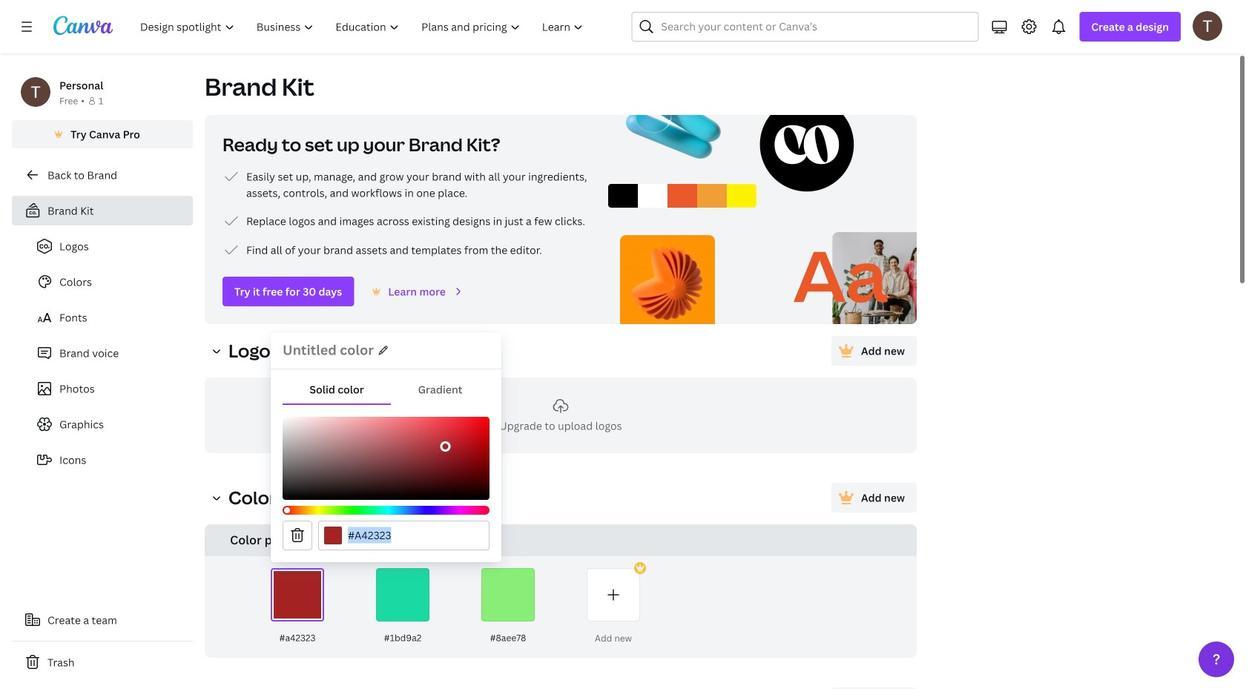 Task type: describe. For each thing, give the bounding box(es) containing it.
color dialog
[[271, 332, 502, 562]]

#a42323 image
[[324, 527, 342, 545]]

top level navigation element
[[131, 12, 596, 42]]

1 horizontal spatial list
[[223, 168, 591, 259]]

Search search field
[[661, 13, 949, 41]]



Task type: vqa. For each thing, say whether or not it's contained in the screenshot.
"LIST"
yes



Task type: locate. For each thing, give the bounding box(es) containing it.
terry turtle image
[[1193, 11, 1223, 41]]

upgrade to add a new color image
[[587, 568, 640, 622], [587, 568, 640, 622]]

list
[[223, 168, 591, 259], [12, 226, 193, 475]]

Hex color code text field
[[348, 522, 480, 550]]

#1bd9a2 image
[[376, 568, 430, 622], [376, 568, 430, 622]]

#a42323 image
[[324, 527, 342, 545], [271, 568, 324, 622], [271, 568, 324, 622]]

#a42323 image inside color dialog
[[324, 527, 342, 545]]

#8aee78 image
[[482, 568, 535, 622], [482, 568, 535, 622]]

0 horizontal spatial list
[[12, 226, 193, 475]]

None search field
[[632, 12, 979, 42]]



